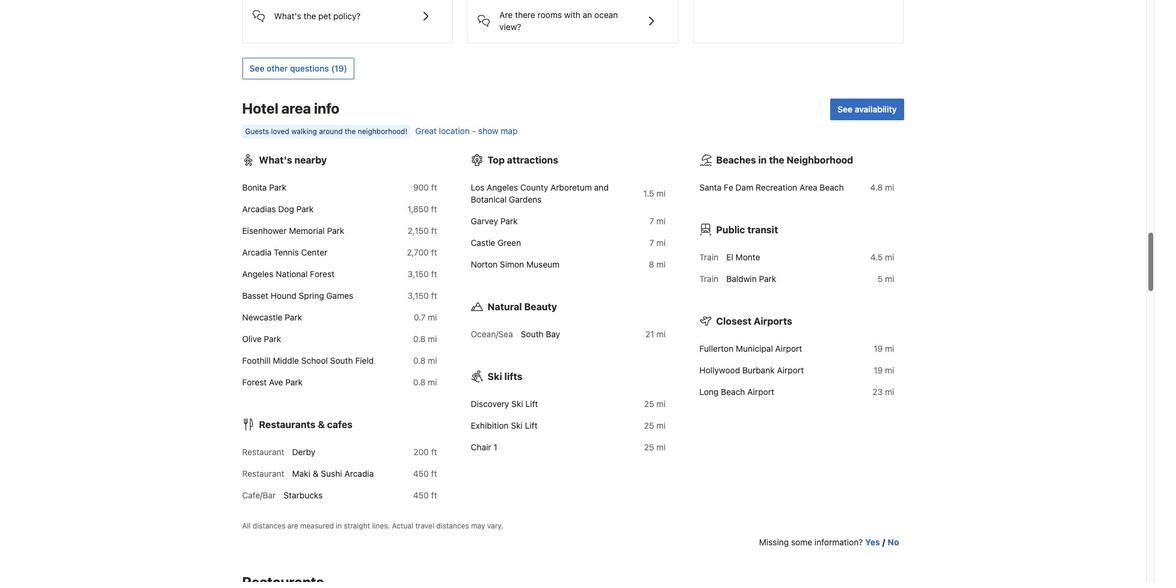 Task type: vqa. For each thing, say whether or not it's contained in the screenshot.


Task type: locate. For each thing, give the bounding box(es) containing it.
450 down 200
[[414, 469, 429, 479]]

4.8 mi
[[871, 182, 895, 193]]

1 horizontal spatial south
[[521, 329, 544, 340]]

restaurant down the restaurants
[[242, 447, 284, 458]]

green
[[498, 238, 521, 248]]

0 vertical spatial 3,150 ft
[[408, 269, 437, 279]]

2 450 from the top
[[414, 491, 429, 501]]

arcadia down eisenhower
[[242, 247, 272, 258]]

center
[[301, 247, 328, 258]]

rooms
[[538, 10, 562, 20]]

derby
[[292, 447, 316, 458]]

south left bay
[[521, 329, 544, 340]]

0 vertical spatial 3,150
[[408, 269, 429, 279]]

1 vertical spatial 0.8
[[414, 356, 426, 366]]

closest airports
[[717, 316, 793, 327]]

0 vertical spatial arcadia
[[242, 247, 272, 258]]

ft for bonita park
[[431, 182, 437, 193]]

0 vertical spatial &
[[318, 420, 325, 430]]

natural
[[488, 302, 522, 312]]

3,150 down 2,700
[[408, 269, 429, 279]]

& for sushi
[[313, 469, 319, 479]]

1 horizontal spatial angeles
[[487, 182, 518, 193]]

450 up travel
[[414, 491, 429, 501]]

0 vertical spatial beach
[[820, 182, 845, 193]]

what's the pet policy? button
[[253, 0, 443, 23]]

0 vertical spatial airport
[[776, 344, 803, 354]]

ft
[[431, 182, 437, 193], [431, 204, 437, 214], [431, 226, 437, 236], [431, 247, 437, 258], [431, 269, 437, 279], [431, 291, 437, 301], [431, 447, 437, 458], [431, 469, 437, 479], [431, 491, 437, 501]]

3 0.8 from the top
[[414, 377, 426, 388]]

ft right 900
[[431, 182, 437, 193]]

2 0.8 mi from the top
[[414, 356, 437, 366]]

lines.
[[372, 522, 390, 531]]

3 ft from the top
[[431, 226, 437, 236]]

3,150 ft up 0.7
[[408, 291, 437, 301]]

0 horizontal spatial beach
[[721, 387, 746, 397]]

restaurant up cafe/bar
[[242, 469, 284, 479]]

fullerton
[[700, 344, 734, 354]]

3,150
[[408, 269, 429, 279], [408, 291, 429, 301]]

2 vertical spatial airport
[[748, 387, 775, 397]]

lift down discovery ski lift at left bottom
[[525, 421, 538, 431]]

what's left pet
[[274, 11, 301, 21]]

4.8
[[871, 182, 883, 193]]

1 horizontal spatial the
[[345, 127, 356, 136]]

1 vertical spatial beach
[[721, 387, 746, 397]]

1 horizontal spatial in
[[759, 155, 767, 166]]

2 distances from the left
[[437, 522, 469, 531]]

0.7
[[414, 312, 426, 323]]

0 vertical spatial angeles
[[487, 182, 518, 193]]

1 vertical spatial &
[[313, 469, 319, 479]]

yes button
[[866, 537, 881, 549]]

angeles
[[487, 182, 518, 193], [242, 269, 274, 279]]

5 ft from the top
[[431, 269, 437, 279]]

2 vertical spatial 0.8
[[414, 377, 426, 388]]

ft for arcadia tennis center
[[431, 247, 437, 258]]

attractions
[[507, 155, 559, 166]]

straight
[[344, 522, 370, 531]]

0 vertical spatial 7 mi
[[650, 216, 666, 226]]

airport for long beach airport
[[748, 387, 775, 397]]

1 3,150 from the top
[[408, 269, 429, 279]]

long
[[700, 387, 719, 397]]

7 mi up 8 mi
[[650, 238, 666, 248]]

1 vertical spatial 450 ft
[[414, 491, 437, 501]]

1 vertical spatial arcadia
[[345, 469, 374, 479]]

1 vertical spatial airport
[[778, 365, 804, 376]]

1 vertical spatial restaurant
[[242, 469, 284, 479]]

see left the availability
[[838, 104, 853, 114]]

what's down loved
[[259, 155, 292, 166]]

airports
[[754, 316, 793, 327]]

ft down the 2,700 ft
[[431, 269, 437, 279]]

0 vertical spatial in
[[759, 155, 767, 166]]

the
[[304, 11, 316, 21], [345, 127, 356, 136], [770, 155, 785, 166]]

2 ft from the top
[[431, 204, 437, 214]]

mi for foothill middle school south field
[[428, 356, 437, 366]]

4 ft from the top
[[431, 247, 437, 258]]

3 25 mi from the top
[[645, 443, 666, 453]]

mi for olive park
[[428, 334, 437, 344]]

0 vertical spatial train
[[700, 252, 719, 262]]

ft up travel
[[431, 491, 437, 501]]

1 vertical spatial 7 mi
[[650, 238, 666, 248]]

forest down center
[[310, 269, 335, 279]]

200 ft
[[414, 447, 437, 458]]

spring
[[299, 291, 324, 301]]

1 restaurant from the top
[[242, 447, 284, 458]]

2 train from the top
[[700, 274, 719, 284]]

0 horizontal spatial south
[[330, 356, 353, 366]]

19 mi for fullerton municipal airport
[[874, 344, 895, 354]]

arboretum
[[551, 182, 592, 193]]

airport down burbank at the right bottom
[[748, 387, 775, 397]]

park up green
[[501, 216, 518, 226]]

0 vertical spatial 25
[[645, 399, 655, 409]]

middle
[[273, 356, 299, 366]]

& right maki
[[313, 469, 319, 479]]

0 vertical spatial 25 mi
[[645, 399, 666, 409]]

2,150 ft
[[408, 226, 437, 236]]

2 restaurant from the top
[[242, 469, 284, 479]]

distances right all
[[253, 522, 286, 531]]

1 25 mi from the top
[[645, 399, 666, 409]]

school
[[302, 356, 328, 366]]

7 up 8
[[650, 238, 655, 248]]

7 down 1.5 mi
[[650, 216, 655, 226]]

0 vertical spatial 19
[[874, 344, 883, 354]]

7 mi for castle green
[[650, 238, 666, 248]]

1
[[494, 443, 498, 453]]

1 vertical spatial in
[[336, 522, 342, 531]]

angeles up botanical
[[487, 182, 518, 193]]

long beach airport
[[700, 387, 775, 397]]

2 vertical spatial 25 mi
[[645, 443, 666, 453]]

walking
[[292, 127, 317, 136]]

0 vertical spatial 450
[[414, 469, 429, 479]]

mi for castle green
[[657, 238, 666, 248]]

forest
[[310, 269, 335, 279], [242, 377, 267, 388]]

in right beaches
[[759, 155, 767, 166]]

450 ft for maki & sushi arcadia
[[414, 469, 437, 479]]

2 3,150 from the top
[[408, 291, 429, 301]]

2 0.8 from the top
[[414, 356, 426, 366]]

0 horizontal spatial forest
[[242, 377, 267, 388]]

1 horizontal spatial arcadia
[[345, 469, 374, 479]]

train for baldwin park
[[700, 274, 719, 284]]

3,150 up 0.7
[[408, 291, 429, 301]]

1 vertical spatial 7
[[650, 238, 655, 248]]

ski up exhibition ski lift
[[512, 399, 524, 409]]

eisenhower memorial park
[[242, 226, 345, 236]]

ft right 2,700
[[431, 247, 437, 258]]

0 vertical spatial the
[[304, 11, 316, 21]]

pet
[[319, 11, 331, 21]]

ft down 200 ft
[[431, 469, 437, 479]]

see left other at the left top
[[250, 63, 265, 73]]

200
[[414, 447, 429, 458]]

mi for los angeles county arboretum and botanical gardens
[[657, 188, 666, 199]]

450 ft down 200 ft
[[414, 469, 437, 479]]

train left baldwin
[[700, 274, 719, 284]]

see for see availability
[[838, 104, 853, 114]]

2 vertical spatial 0.8 mi
[[414, 377, 437, 388]]

1 distances from the left
[[253, 522, 286, 531]]

availability
[[855, 104, 897, 114]]

monte
[[736, 252, 761, 262]]

area
[[282, 100, 311, 117]]

0 horizontal spatial see
[[250, 63, 265, 73]]

3,150 ft down the 2,700 ft
[[408, 269, 437, 279]]

forest left ave
[[242, 377, 267, 388]]

0 vertical spatial lift
[[526, 399, 538, 409]]

6 ft from the top
[[431, 291, 437, 301]]

0 horizontal spatial distances
[[253, 522, 286, 531]]

in
[[759, 155, 767, 166], [336, 522, 342, 531]]

garvey
[[471, 216, 498, 226]]

in left straight
[[336, 522, 342, 531]]

1 vertical spatial 0.8 mi
[[414, 356, 437, 366]]

castle green
[[471, 238, 521, 248]]

19 mi for hollywood burbank airport
[[874, 365, 895, 376]]

0.8 mi for school
[[414, 356, 437, 366]]

0 vertical spatial 0.8 mi
[[414, 334, 437, 344]]

los angeles county arboretum and botanical gardens
[[471, 182, 609, 205]]

1 3,150 ft from the top
[[408, 269, 437, 279]]

lift up exhibition ski lift
[[526, 399, 538, 409]]

7 mi for garvey park
[[650, 216, 666, 226]]

foothill
[[242, 356, 271, 366]]

2 25 from the top
[[645, 421, 655, 431]]

1 25 from the top
[[645, 399, 655, 409]]

other
[[267, 63, 288, 73]]

mi for fullerton municipal airport
[[886, 344, 895, 354]]

1.5 mi
[[644, 188, 666, 199]]

1 vertical spatial lift
[[525, 421, 538, 431]]

public
[[717, 225, 746, 235]]

arcadia tennis center
[[242, 247, 328, 258]]

neighborhood!
[[358, 127, 408, 136]]

park right ave
[[286, 377, 303, 388]]

4.5
[[871, 252, 883, 262]]

0.8 for park
[[414, 377, 426, 388]]

1 horizontal spatial see
[[838, 104, 853, 114]]

0 vertical spatial restaurant
[[242, 447, 284, 458]]

1 vertical spatial 19
[[874, 365, 883, 376]]

3 25 from the top
[[645, 443, 655, 453]]

0 vertical spatial 450 ft
[[414, 469, 437, 479]]

great location - show map
[[416, 126, 518, 136]]

santa
[[700, 182, 722, 193]]

norton simon museum
[[471, 259, 560, 270]]

ft right 200
[[431, 447, 437, 458]]

1 ft from the top
[[431, 182, 437, 193]]

1 vertical spatial train
[[700, 274, 719, 284]]

angeles national forest
[[242, 269, 335, 279]]

park up arcadias dog park
[[269, 182, 287, 193]]

basset hound spring games
[[242, 291, 354, 301]]

2 19 mi from the top
[[874, 365, 895, 376]]

south left field
[[330, 356, 353, 366]]

mi for long beach airport
[[886, 387, 895, 397]]

25 for exhibition ski lift
[[645, 421, 655, 431]]

ski down discovery ski lift at left bottom
[[511, 421, 523, 431]]

el monte
[[727, 252, 761, 262]]

distances left may
[[437, 522, 469, 531]]

2 25 mi from the top
[[645, 421, 666, 431]]

maki
[[292, 469, 311, 479]]

1 19 mi from the top
[[874, 344, 895, 354]]

0 vertical spatial ski
[[488, 371, 502, 382]]

0.8
[[414, 334, 426, 344], [414, 356, 426, 366], [414, 377, 426, 388]]

7
[[650, 216, 655, 226], [650, 238, 655, 248]]

3,150 for angeles national forest
[[408, 269, 429, 279]]

ft right 1,850
[[431, 204, 437, 214]]

0 vertical spatial what's
[[274, 11, 301, 21]]

0 vertical spatial 7
[[650, 216, 655, 226]]

450
[[414, 469, 429, 479], [414, 491, 429, 501]]

2 7 from the top
[[650, 238, 655, 248]]

mi for santa fe dam recreation area beach
[[886, 182, 895, 193]]

19 mi
[[874, 344, 895, 354], [874, 365, 895, 376]]

2 vertical spatial the
[[770, 155, 785, 166]]

2 450 ft from the top
[[414, 491, 437, 501]]

1 vertical spatial 3,150 ft
[[408, 291, 437, 301]]

mi for norton simon museum
[[657, 259, 666, 270]]

1 train from the top
[[700, 252, 719, 262]]

25 mi for exhibition ski lift
[[645, 421, 666, 431]]

0 vertical spatial 19 mi
[[874, 344, 895, 354]]

0 vertical spatial south
[[521, 329, 544, 340]]

1 450 from the top
[[414, 469, 429, 479]]

1 vertical spatial see
[[838, 104, 853, 114]]

1 vertical spatial ski
[[512, 399, 524, 409]]

arcadia right sushi
[[345, 469, 374, 479]]

ocean/sea
[[471, 329, 513, 340]]

ski
[[488, 371, 502, 382], [512, 399, 524, 409], [511, 421, 523, 431]]

1 vertical spatial 3,150
[[408, 291, 429, 301]]

bay
[[546, 329, 561, 340]]

may
[[471, 522, 486, 531]]

the left pet
[[304, 11, 316, 21]]

airport right burbank at the right bottom
[[778, 365, 804, 376]]

great location - show map link
[[416, 126, 518, 136]]

& left cafes
[[318, 420, 325, 430]]

1 horizontal spatial forest
[[310, 269, 335, 279]]

exhibition
[[471, 421, 509, 431]]

1 450 ft from the top
[[414, 469, 437, 479]]

what's for what's the pet policy?
[[274, 11, 301, 21]]

hotel
[[242, 100, 279, 117]]

airport down airports on the right bottom
[[776, 344, 803, 354]]

0 vertical spatial see
[[250, 63, 265, 73]]

angeles up basset
[[242, 269, 274, 279]]

train left the "el"
[[700, 252, 719, 262]]

1 vertical spatial 25 mi
[[645, 421, 666, 431]]

see for see other questions (19)
[[250, 63, 265, 73]]

2 7 mi from the top
[[650, 238, 666, 248]]

7 mi down 1.5 mi
[[650, 216, 666, 226]]

ski left lifts
[[488, 371, 502, 382]]

park right memorial
[[327, 226, 345, 236]]

2 vertical spatial ski
[[511, 421, 523, 431]]

county
[[521, 182, 549, 193]]

discovery
[[471, 399, 510, 409]]

2 3,150 ft from the top
[[408, 291, 437, 301]]

1 19 from the top
[[874, 344, 883, 354]]

450 for maki & sushi arcadia
[[414, 469, 429, 479]]

1 vertical spatial forest
[[242, 377, 267, 388]]

restaurants & cafes
[[259, 420, 353, 430]]

the up "recreation"
[[770, 155, 785, 166]]

train for el monte
[[700, 252, 719, 262]]

3,150 for basset hound spring games
[[408, 291, 429, 301]]

3 0.8 mi from the top
[[414, 377, 437, 388]]

0 horizontal spatial in
[[336, 522, 342, 531]]

0 horizontal spatial arcadia
[[242, 247, 272, 258]]

what's inside button
[[274, 11, 301, 21]]

discovery ski lift
[[471, 399, 538, 409]]

park right olive
[[264, 334, 281, 344]]

the right around
[[345, 127, 356, 136]]

0 horizontal spatial the
[[304, 11, 316, 21]]

ft up 0.7 mi on the left
[[431, 291, 437, 301]]

1 7 mi from the top
[[650, 216, 666, 226]]

memorial
[[289, 226, 325, 236]]

1 vertical spatial angeles
[[242, 269, 274, 279]]

0 vertical spatial 0.8
[[414, 334, 426, 344]]

ft right '2,150'
[[431, 226, 437, 236]]

1 vertical spatial 25
[[645, 421, 655, 431]]

23 mi
[[873, 387, 895, 397]]

dog
[[278, 204, 294, 214]]

beach right area
[[820, 182, 845, 193]]

loved
[[271, 127, 289, 136]]

1 horizontal spatial distances
[[437, 522, 469, 531]]

1 7 from the top
[[650, 216, 655, 226]]

1 vertical spatial 19 mi
[[874, 365, 895, 376]]

0.8 for school
[[414, 356, 426, 366]]

2 19 from the top
[[874, 365, 883, 376]]

1 vertical spatial 450
[[414, 491, 429, 501]]

2,150
[[408, 226, 429, 236]]

mi for garvey park
[[657, 216, 666, 226]]

ski for discovery
[[512, 399, 524, 409]]

2 vertical spatial 25
[[645, 443, 655, 453]]

beach right long
[[721, 387, 746, 397]]

ft for angeles national forest
[[431, 269, 437, 279]]

policy?
[[334, 11, 361, 21]]

train
[[700, 252, 719, 262], [700, 274, 719, 284]]

450 ft up travel
[[414, 491, 437, 501]]

1 vertical spatial what's
[[259, 155, 292, 166]]



Task type: describe. For each thing, give the bounding box(es) containing it.
8 mi
[[649, 259, 666, 270]]

museum
[[527, 259, 560, 270]]

park down "basset hound spring games"
[[285, 312, 302, 323]]

(19)
[[331, 63, 347, 73]]

23
[[873, 387, 883, 397]]

questions
[[290, 63, 329, 73]]

olive park
[[242, 334, 281, 344]]

what's for what's nearby
[[259, 155, 292, 166]]

field
[[356, 356, 374, 366]]

1 horizontal spatial beach
[[820, 182, 845, 193]]

map
[[501, 126, 518, 136]]

hollywood burbank airport
[[700, 365, 804, 376]]

7 ft from the top
[[431, 447, 437, 458]]

1,850 ft
[[408, 204, 437, 214]]

tennis
[[274, 247, 299, 258]]

maki & sushi arcadia
[[292, 469, 374, 479]]

0 horizontal spatial angeles
[[242, 269, 274, 279]]

2 horizontal spatial the
[[770, 155, 785, 166]]

around
[[319, 127, 343, 136]]

beaches in the neighborhood
[[717, 155, 854, 166]]

ft for basset hound spring games
[[431, 291, 437, 301]]

the inside button
[[304, 11, 316, 21]]

450 ft for starbucks
[[414, 491, 437, 501]]

see availability button
[[831, 99, 905, 120]]

beaches
[[717, 155, 757, 166]]

airport for fullerton municipal airport
[[776, 344, 803, 354]]

public transit
[[717, 225, 779, 235]]

900 ft
[[413, 182, 437, 193]]

view?
[[500, 22, 522, 32]]

7 for park
[[650, 216, 655, 226]]

chair 1
[[471, 443, 498, 453]]

great
[[416, 126, 437, 136]]

lift for discovery ski lift
[[526, 399, 538, 409]]

see other questions (19)
[[250, 63, 347, 73]]

info
[[314, 100, 340, 117]]

exhibition ski lift
[[471, 421, 538, 431]]

fe
[[724, 182, 734, 193]]

mi for hollywood burbank airport
[[886, 365, 895, 376]]

mi for exhibition ski lift
[[657, 421, 666, 431]]

norton
[[471, 259, 498, 270]]

airport for hollywood burbank airport
[[778, 365, 804, 376]]

recreation
[[756, 182, 798, 193]]

and
[[595, 182, 609, 193]]

park right baldwin
[[760, 274, 777, 284]]

1 0.8 from the top
[[414, 334, 426, 344]]

show
[[479, 126, 499, 136]]

castle
[[471, 238, 496, 248]]

all
[[242, 522, 251, 531]]

25 for chair 1
[[645, 443, 655, 453]]

1 0.8 mi from the top
[[414, 334, 437, 344]]

botanical
[[471, 194, 507, 205]]

mi for forest ave park
[[428, 377, 437, 388]]

games
[[327, 291, 354, 301]]

0.8 mi for park
[[414, 377, 437, 388]]

25 mi for chair 1
[[645, 443, 666, 453]]

3,150 ft for basset hound spring games
[[408, 291, 437, 301]]

7 for green
[[650, 238, 655, 248]]

lift for exhibition ski lift
[[525, 421, 538, 431]]

newcastle
[[242, 312, 283, 323]]

ft for arcadias dog park
[[431, 204, 437, 214]]

angeles inside los angeles county arboretum and botanical gardens
[[487, 182, 518, 193]]

& for cafes
[[318, 420, 325, 430]]

burbank
[[743, 365, 775, 376]]

8 ft from the top
[[431, 469, 437, 479]]

450 for starbucks
[[414, 491, 429, 501]]

restaurant for maki & sushi arcadia
[[242, 469, 284, 479]]

ski lifts
[[488, 371, 523, 382]]

with
[[565, 10, 581, 20]]

what's the pet policy?
[[274, 11, 361, 21]]

0 vertical spatial forest
[[310, 269, 335, 279]]

25 for discovery ski lift
[[645, 399, 655, 409]]

mi for newcastle park
[[428, 312, 437, 323]]

simon
[[500, 259, 525, 270]]

missing
[[760, 538, 789, 548]]

are
[[288, 522, 298, 531]]

1 vertical spatial the
[[345, 127, 356, 136]]

3,150 ft for angeles national forest
[[408, 269, 437, 279]]

no button
[[888, 537, 900, 549]]

measured
[[300, 522, 334, 531]]

mi for discovery ski lift
[[657, 399, 666, 409]]

some
[[792, 538, 813, 548]]

travel
[[416, 522, 435, 531]]

1 vertical spatial south
[[330, 356, 353, 366]]

top
[[488, 155, 505, 166]]

all distances are measured in straight lines. actual travel distances may vary.
[[242, 522, 504, 531]]

ski for exhibition
[[511, 421, 523, 431]]

19 for hollywood burbank airport
[[874, 365, 883, 376]]

5
[[878, 274, 883, 284]]

hotel area info
[[242, 100, 340, 117]]

chair
[[471, 443, 492, 453]]

1,850
[[408, 204, 429, 214]]

baldwin park
[[727, 274, 777, 284]]

19 for fullerton municipal airport
[[874, 344, 883, 354]]

are there rooms with an ocean view? button
[[478, 0, 669, 33]]

municipal
[[736, 344, 774, 354]]

nearby
[[295, 155, 327, 166]]

25 mi for discovery ski lift
[[645, 399, 666, 409]]

eisenhower
[[242, 226, 287, 236]]

/
[[883, 538, 886, 548]]

fullerton municipal airport
[[700, 344, 803, 354]]

forest ave park
[[242, 377, 303, 388]]

santa fe dam recreation area beach
[[700, 182, 845, 193]]

vary.
[[488, 522, 504, 531]]

8
[[649, 259, 655, 270]]

park right the dog
[[297, 204, 314, 214]]

ft for eisenhower memorial park
[[431, 226, 437, 236]]

-
[[472, 126, 476, 136]]

mi for chair 1
[[657, 443, 666, 453]]

baldwin
[[727, 274, 757, 284]]

restaurant for derby
[[242, 447, 284, 458]]

foothill middle school south field
[[242, 356, 374, 366]]

no
[[888, 538, 900, 548]]

an
[[583, 10, 593, 20]]

are there rooms with an ocean view?
[[500, 10, 618, 32]]

basset
[[242, 291, 269, 301]]

natural beauty
[[488, 302, 557, 312]]

restaurants
[[259, 420, 316, 430]]

los
[[471, 182, 485, 193]]

location
[[439, 126, 470, 136]]

9 ft from the top
[[431, 491, 437, 501]]

cafe/bar
[[242, 491, 276, 501]]

actual
[[392, 522, 414, 531]]

4.5 mi
[[871, 252, 895, 262]]

top attractions
[[488, 155, 559, 166]]



